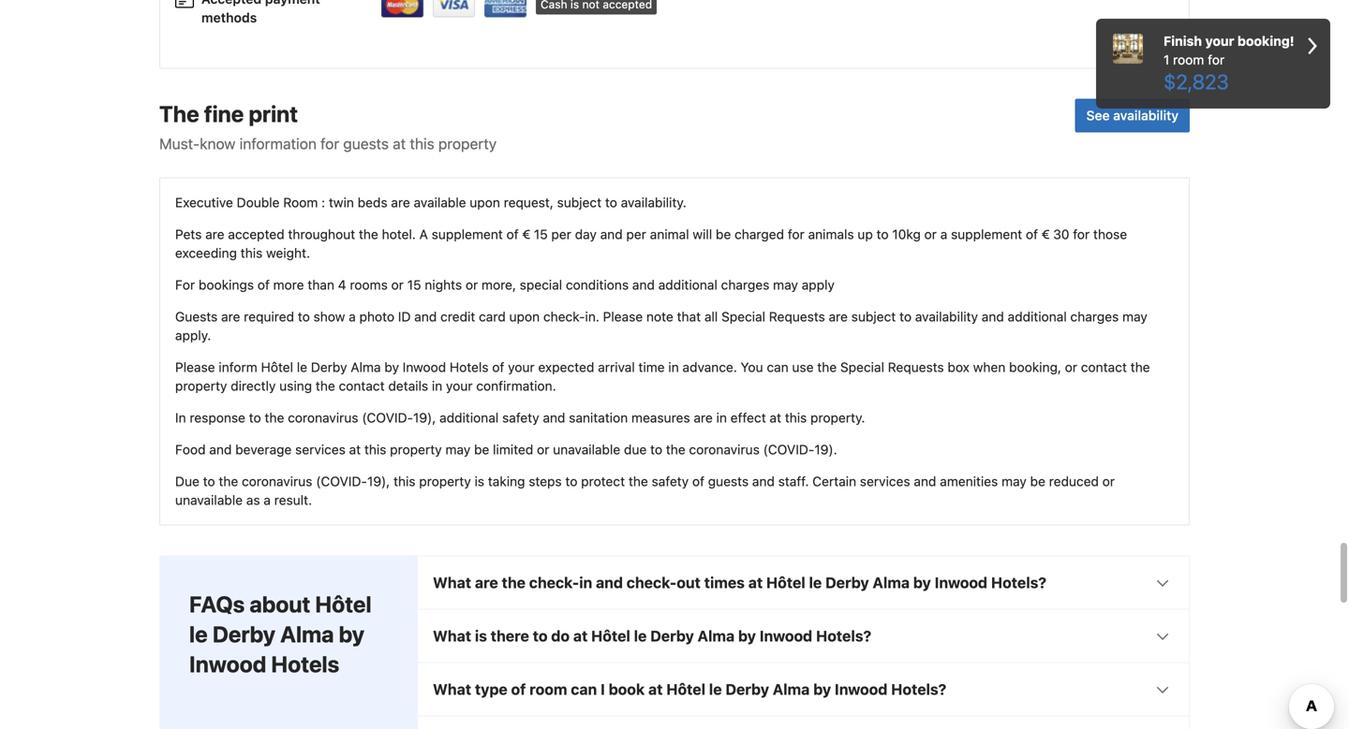 Task type: locate. For each thing, give the bounding box(es) containing it.
be
[[716, 227, 731, 242], [474, 442, 489, 458], [1030, 474, 1046, 490]]

coronavirus down using
[[288, 410, 358, 426]]

coronavirus up result.
[[242, 474, 312, 490]]

0 vertical spatial a
[[940, 227, 947, 242]]

hotels up "confirmation."
[[450, 360, 489, 375]]

inform
[[219, 360, 257, 375]]

or inside the please inform hôtel le derby alma by inwood hotels of your expected arrival time in advance. you can use the special requests box when booking, or contact the property directly using the contact details in your confirmation.
[[1065, 360, 1077, 375]]

check- up what is there to do at hôtel le derby alma by inwood hotels?
[[627, 574, 677, 592]]

and right day
[[600, 227, 623, 242]]

is left taking
[[475, 474, 484, 490]]

upon right card
[[509, 309, 540, 325]]

property down details on the left of page
[[390, 442, 442, 458]]

additional up "that"
[[658, 277, 717, 293]]

may down the those
[[1122, 309, 1148, 325]]

1 vertical spatial safety
[[652, 474, 689, 490]]

at inside the fine print must-know information for guests at this property
[[393, 135, 406, 153]]

derby down faqs at left
[[212, 622, 275, 648]]

room inside finish your booking! 1 room for $2,823
[[1173, 52, 1204, 67]]

1 vertical spatial your
[[508, 360, 535, 375]]

0 vertical spatial unavailable
[[553, 442, 620, 458]]

hôtel up what is there to do at hôtel le derby alma by inwood hotels? dropdown button
[[766, 574, 805, 592]]

rooms
[[350, 277, 388, 293]]

hotels inside the please inform hôtel le derby alma by inwood hotels of your expected arrival time in advance. you can use the special requests box when booking, or contact the property directly using the contact details in your confirmation.
[[450, 360, 489, 375]]

are
[[391, 195, 410, 210], [205, 227, 224, 242], [221, 309, 240, 325], [829, 309, 848, 325], [694, 410, 713, 426], [475, 574, 498, 592]]

or right "reduced"
[[1103, 474, 1115, 490]]

know
[[200, 135, 236, 153]]

0 horizontal spatial requests
[[769, 309, 825, 325]]

1 horizontal spatial room
[[1173, 52, 1204, 67]]

special
[[721, 309, 765, 325], [840, 360, 884, 375]]

3 what from the top
[[433, 681, 471, 699]]

amenities
[[940, 474, 998, 490]]

room down finish
[[1173, 52, 1204, 67]]

0 vertical spatial safety
[[502, 410, 539, 426]]

may right amenities
[[1002, 474, 1027, 490]]

0 horizontal spatial subject
[[557, 195, 602, 210]]

1 vertical spatial unavailable
[[175, 493, 243, 508]]

can
[[767, 360, 789, 375], [571, 681, 597, 699]]

1 vertical spatial requests
[[888, 360, 944, 375]]

hotels
[[450, 360, 489, 375], [271, 652, 339, 678]]

2 horizontal spatial be
[[1030, 474, 1046, 490]]

for up $2,823
[[1208, 52, 1225, 67]]

0 vertical spatial upon
[[470, 195, 500, 210]]

1 horizontal spatial hotels
[[450, 360, 489, 375]]

please inside the please inform hôtel le derby alma by inwood hotels of your expected arrival time in advance. you can use the special requests box when booking, or contact the property directly using the contact details in your confirmation.
[[175, 360, 215, 375]]

upon left request,
[[470, 195, 500, 210]]

1 horizontal spatial charges
[[1070, 309, 1119, 325]]

derby up what is there to do at hôtel le derby alma by inwood hotels? dropdown button
[[825, 574, 869, 592]]

0 horizontal spatial 15
[[407, 277, 421, 293]]

2 vertical spatial your
[[446, 378, 473, 394]]

derby up using
[[311, 360, 347, 375]]

1 vertical spatial what
[[433, 628, 471, 646]]

1 vertical spatial (covid-
[[763, 442, 814, 458]]

are right beds
[[391, 195, 410, 210]]

at right do
[[573, 628, 588, 646]]

please down apply.
[[175, 360, 215, 375]]

derby inside the please inform hôtel le derby alma by inwood hotels of your expected arrival time in advance. you can use the special requests box when booking, or contact the property directly using the contact details in your confirmation.
[[311, 360, 347, 375]]

le up using
[[297, 360, 307, 375]]

in right details on the left of page
[[432, 378, 442, 394]]

1 vertical spatial be
[[474, 442, 489, 458]]

1 vertical spatial hotels
[[271, 652, 339, 678]]

or right booking,
[[1065, 360, 1077, 375]]

please inform hôtel le derby alma by inwood hotels of your expected arrival time in advance. you can use the special requests box when booking, or contact the property directly using the contact details in your confirmation.
[[175, 360, 1150, 394]]

guests up beds
[[343, 135, 389, 153]]

supplement left 30
[[951, 227, 1022, 242]]

2 vertical spatial (covid-
[[316, 474, 367, 490]]

0 horizontal spatial can
[[571, 681, 597, 699]]

mastercard image
[[381, 0, 424, 18]]

0 vertical spatial guests
[[343, 135, 389, 153]]

1 horizontal spatial a
[[349, 309, 356, 325]]

supplement down available
[[432, 227, 503, 242]]

the inside dropdown button
[[502, 574, 526, 592]]

unavailable inside due to the coronavirus (covid-19), this property is taking steps to protect the safety of guests and staff. certain services and amenities may be reduced or unavailable as a result.
[[175, 493, 243, 508]]

of inside dropdown button
[[511, 681, 526, 699]]

twin
[[329, 195, 354, 210]]

1 horizontal spatial 15
[[534, 227, 548, 242]]

1 horizontal spatial guests
[[708, 474, 749, 490]]

availability inside 'button'
[[1113, 108, 1179, 123]]

in right time
[[668, 360, 679, 375]]

for right the information
[[320, 135, 339, 153]]

15 down request,
[[534, 227, 548, 242]]

room
[[1173, 52, 1204, 67], [530, 681, 567, 699]]

this inside the fine print must-know information for guests at this property
[[410, 135, 434, 153]]

this inside the pets are accepted throughout the hotel. a supplement of € 15 per day and per animal will be charged for animals up to 10kg or a supplement of € 30 for those exceeding this weight.
[[241, 245, 263, 261]]

1 vertical spatial 19),
[[367, 474, 390, 490]]

and inside dropdown button
[[596, 574, 623, 592]]

what
[[433, 574, 471, 592], [433, 628, 471, 646], [433, 681, 471, 699]]

requests inside the please inform hôtel le derby alma by inwood hotels of your expected arrival time in advance. you can use the special requests box when booking, or contact the property directly using the contact details in your confirmation.
[[888, 360, 944, 375]]

requests
[[769, 309, 825, 325], [888, 360, 944, 375]]

be inside due to the coronavirus (covid-19), this property is taking steps to protect the safety of guests and staff. certain services and amenities may be reduced or unavailable as a result.
[[1030, 474, 1046, 490]]

hôtel right do
[[591, 628, 630, 646]]

0 vertical spatial 19),
[[413, 410, 436, 426]]

may
[[773, 277, 798, 293], [1122, 309, 1148, 325], [445, 442, 471, 458], [1002, 474, 1027, 490]]

be inside the pets are accepted throughout the hotel. a supplement of € 15 per day and per animal will be charged for animals up to 10kg or a supplement of € 30 for those exceeding this weight.
[[716, 227, 731, 242]]

special right all
[[721, 309, 765, 325]]

a inside the pets are accepted throughout the hotel. a supplement of € 15 per day and per animal will be charged for animals up to 10kg or a supplement of € 30 for those exceeding this weight.
[[940, 227, 947, 242]]

see availability
[[1086, 108, 1179, 123]]

subject up day
[[557, 195, 602, 210]]

1 vertical spatial can
[[571, 681, 597, 699]]

safety down measures
[[652, 474, 689, 490]]

at right effect
[[770, 410, 781, 426]]

additional
[[658, 277, 717, 293], [1008, 309, 1067, 325], [440, 410, 499, 426]]

services right certain
[[860, 474, 910, 490]]

1 horizontal spatial availability
[[1113, 108, 1179, 123]]

your right finish
[[1205, 33, 1234, 49]]

your up "confirmation."
[[508, 360, 535, 375]]

1 vertical spatial additional
[[1008, 309, 1067, 325]]

1 vertical spatial charges
[[1070, 309, 1119, 325]]

additional up booking,
[[1008, 309, 1067, 325]]

0 horizontal spatial services
[[295, 442, 346, 458]]

certain
[[812, 474, 856, 490]]

coronavirus
[[288, 410, 358, 426], [689, 442, 760, 458], [242, 474, 312, 490]]

2 horizontal spatial your
[[1205, 33, 1234, 49]]

check- down special
[[543, 309, 585, 325]]

nights
[[425, 277, 462, 293]]

2 vertical spatial coronavirus
[[242, 474, 312, 490]]

additional up the food and beverage services at this property may be limited or unavailable due to the coronavirus (covid-19).
[[440, 410, 499, 426]]

services
[[295, 442, 346, 458], [860, 474, 910, 490]]

derby inside what is there to do at hôtel le derby alma by inwood hotels? dropdown button
[[650, 628, 694, 646]]

inwood inside what are the check-in and check-out times at hôtel le derby alma by inwood hotels? dropdown button
[[935, 574, 988, 592]]

hôtel inside faqs about hôtel le derby alma by inwood hotels
[[315, 592, 372, 618]]

0 horizontal spatial availability
[[915, 309, 978, 325]]

what are the check-in and check-out times at hôtel le derby alma by inwood hotels?
[[433, 574, 1047, 592]]

when
[[973, 360, 1006, 375]]

contact right booking,
[[1081, 360, 1127, 375]]

0 vertical spatial please
[[603, 309, 643, 325]]

2 horizontal spatial additional
[[1008, 309, 1067, 325]]

inwood inside faqs about hôtel le derby alma by inwood hotels
[[189, 652, 266, 678]]

finish your booking! 1 room for $2,823
[[1164, 33, 1294, 94]]

1 horizontal spatial can
[[767, 360, 789, 375]]

0 horizontal spatial room
[[530, 681, 567, 699]]

le down faqs at left
[[189, 622, 208, 648]]

1 horizontal spatial be
[[716, 227, 731, 242]]

or right rooms
[[391, 277, 404, 293]]

unavailable down due
[[175, 493, 243, 508]]

available
[[414, 195, 466, 210]]

availability up box
[[915, 309, 978, 325]]

2 horizontal spatial a
[[940, 227, 947, 242]]

your right details on the left of page
[[446, 378, 473, 394]]

or right limited
[[537, 442, 549, 458]]

id
[[398, 309, 411, 325]]

a
[[940, 227, 947, 242], [349, 309, 356, 325], [264, 493, 271, 508]]

1 horizontal spatial per
[[626, 227, 646, 242]]

contact left details on the left of page
[[339, 378, 385, 394]]

for inside finish your booking! 1 room for $2,823
[[1208, 52, 1225, 67]]

charges down the those
[[1070, 309, 1119, 325]]

by inside dropdown button
[[738, 628, 756, 646]]

safety down "confirmation."
[[502, 410, 539, 426]]

guests
[[175, 309, 218, 325]]

can left use on the right of the page
[[767, 360, 789, 375]]

1 horizontal spatial requests
[[888, 360, 944, 375]]

2 per from the left
[[626, 227, 646, 242]]

safety
[[502, 410, 539, 426], [652, 474, 689, 490]]

0 vertical spatial can
[[767, 360, 789, 375]]

2 vertical spatial be
[[1030, 474, 1046, 490]]

those
[[1093, 227, 1127, 242]]

times
[[704, 574, 745, 592]]

special up property.
[[840, 360, 884, 375]]

requests down apply
[[769, 309, 825, 325]]

required
[[244, 309, 294, 325]]

1 horizontal spatial services
[[860, 474, 910, 490]]

derby inside what are the check-in and check-out times at hôtel le derby alma by inwood hotels? dropdown button
[[825, 574, 869, 592]]

availability right "see"
[[1113, 108, 1179, 123]]

1 vertical spatial contact
[[339, 378, 385, 394]]

1 vertical spatial please
[[175, 360, 215, 375]]

2 horizontal spatial hotels?
[[991, 574, 1047, 592]]

at right beverage
[[349, 442, 361, 458]]

0 horizontal spatial special
[[721, 309, 765, 325]]

please right in.
[[603, 309, 643, 325]]

can inside the please inform hôtel le derby alma by inwood hotels of your expected arrival time in advance. you can use the special requests box when booking, or contact the property directly using the contact details in your confirmation.
[[767, 360, 789, 375]]

0 vertical spatial what
[[433, 574, 471, 592]]

of
[[506, 227, 519, 242], [1026, 227, 1038, 242], [257, 277, 270, 293], [492, 360, 504, 375], [692, 474, 705, 490], [511, 681, 526, 699]]

hôtel inside dropdown button
[[591, 628, 630, 646]]

0 horizontal spatial unavailable
[[175, 493, 243, 508]]

1 vertical spatial special
[[840, 360, 884, 375]]

inwood inside what is there to do at hôtel le derby alma by inwood hotels? dropdown button
[[760, 628, 812, 646]]

0 vertical spatial contact
[[1081, 360, 1127, 375]]

0 vertical spatial (covid-
[[362, 410, 413, 426]]

1 horizontal spatial upon
[[509, 309, 540, 325]]

animal
[[650, 227, 689, 242]]

hotels? inside the what type of room can i book at hôtel le derby alma by inwood hotels? dropdown button
[[891, 681, 947, 699]]

can inside dropdown button
[[571, 681, 597, 699]]

0 horizontal spatial upon
[[470, 195, 500, 210]]

the inside the pets are accepted throughout the hotel. a supplement of € 15 per day and per animal will be charged for animals up to 10kg or a supplement of € 30 for those exceeding this weight.
[[359, 227, 378, 242]]

hôtel right about on the left bottom of the page
[[315, 592, 372, 618]]

are up there on the left of the page
[[475, 574, 498, 592]]

your inside finish your booking! 1 room for $2,823
[[1205, 33, 1234, 49]]

or inside due to the coronavirus (covid-19), this property is taking steps to protect the safety of guests and staff. certain services and amenities may be reduced or unavailable as a result.
[[1103, 474, 1115, 490]]

15 left the nights
[[407, 277, 421, 293]]

1 vertical spatial upon
[[509, 309, 540, 325]]

property
[[438, 135, 497, 153], [175, 378, 227, 394], [390, 442, 442, 458], [419, 474, 471, 490]]

requests left box
[[888, 360, 944, 375]]

0 vertical spatial is
[[475, 474, 484, 490]]

19),
[[413, 410, 436, 426], [367, 474, 390, 490]]

unavailable down sanitation
[[553, 442, 620, 458]]

exceeding
[[175, 245, 237, 261]]

property left taking
[[419, 474, 471, 490]]

1 € from the left
[[522, 227, 530, 242]]

of inside the please inform hôtel le derby alma by inwood hotels of your expected arrival time in advance. you can use the special requests box when booking, or contact the property directly using the contact details in your confirmation.
[[492, 360, 504, 375]]

0 horizontal spatial additional
[[440, 410, 499, 426]]

0 vertical spatial hotels?
[[991, 574, 1047, 592]]

2 vertical spatial a
[[264, 493, 271, 508]]

0 horizontal spatial hotels
[[271, 652, 339, 678]]

0 vertical spatial hotels
[[450, 360, 489, 375]]

room
[[283, 195, 318, 210]]

property inside the fine print must-know information for guests at this property
[[438, 135, 497, 153]]

0 vertical spatial availability
[[1113, 108, 1179, 123]]

2 what from the top
[[433, 628, 471, 646]]

or left more,
[[466, 277, 478, 293]]

finish
[[1164, 33, 1202, 49]]

or right 10kg
[[924, 227, 937, 242]]

15 inside the pets are accepted throughout the hotel. a supplement of € 15 per day and per animal will be charged for animals up to 10kg or a supplement of € 30 for those exceeding this weight.
[[534, 227, 548, 242]]

1 vertical spatial 15
[[407, 277, 421, 293]]

check- up do
[[529, 574, 579, 592]]

per left day
[[551, 227, 571, 242]]

a right the as
[[264, 493, 271, 508]]

for right 30
[[1073, 227, 1090, 242]]

in up what is there to do at hôtel le derby alma by inwood hotels?
[[579, 574, 592, 592]]

must-
[[159, 135, 200, 153]]

2 supplement from the left
[[951, 227, 1022, 242]]

hotels down about on the left bottom of the page
[[271, 652, 339, 678]]

details
[[388, 378, 428, 394]]

a right 10kg
[[940, 227, 947, 242]]

by
[[384, 360, 399, 375], [913, 574, 931, 592], [339, 622, 364, 648], [738, 628, 756, 646], [813, 681, 831, 699]]

upon inside guests are required to show a photo id and credit card upon check-in. please note that all special requests are subject to availability and additional charges may apply.
[[509, 309, 540, 325]]

$2,823
[[1164, 69, 1229, 94]]

19).
[[814, 442, 837, 458]]

per left animal on the top of page
[[626, 227, 646, 242]]

and
[[600, 227, 623, 242], [632, 277, 655, 293], [414, 309, 437, 325], [982, 309, 1004, 325], [543, 410, 565, 426], [209, 442, 232, 458], [752, 474, 775, 490], [914, 474, 936, 490], [596, 574, 623, 592]]

1 what from the top
[[433, 574, 471, 592]]

arrival
[[598, 360, 635, 375]]

due
[[624, 442, 647, 458]]

1 vertical spatial availability
[[915, 309, 978, 325]]

is left there on the left of the page
[[475, 628, 487, 646]]

€ down request,
[[522, 227, 530, 242]]

effect
[[731, 410, 766, 426]]

0 vertical spatial requests
[[769, 309, 825, 325]]

0 vertical spatial additional
[[658, 277, 717, 293]]

pets are accepted throughout the hotel. a supplement of € 15 per day and per animal will be charged for animals up to 10kg or a supplement of € 30 for those exceeding this weight.
[[175, 227, 1127, 261]]

0 vertical spatial your
[[1205, 33, 1234, 49]]

is inside due to the coronavirus (covid-19), this property is taking steps to protect the safety of guests and staff. certain services and amenities may be reduced or unavailable as a result.
[[475, 474, 484, 490]]

be left "reduced"
[[1030, 474, 1046, 490]]

faqs about hôtel le derby alma by inwood hotels
[[189, 592, 372, 678]]

at up 'executive double room : twin beds are available upon request, subject to availability.'
[[393, 135, 406, 153]]

services right beverage
[[295, 442, 346, 458]]

be left limited
[[474, 442, 489, 458]]

rightchevron image
[[1308, 32, 1317, 60]]

1 horizontal spatial subject
[[851, 309, 896, 325]]

are right measures
[[694, 410, 713, 426]]

0 horizontal spatial per
[[551, 227, 571, 242]]

or inside the pets are accepted throughout the hotel. a supplement of € 15 per day and per animal will be charged for animals up to 10kg or a supplement of € 30 for those exceeding this weight.
[[924, 227, 937, 242]]

2 vertical spatial hotels?
[[891, 681, 947, 699]]

additional inside guests are required to show a photo id and credit card upon check-in. please note that all special requests are subject to availability and additional charges may apply.
[[1008, 309, 1067, 325]]

15
[[534, 227, 548, 242], [407, 277, 421, 293]]

services inside due to the coronavirus (covid-19), this property is taking steps to protect the safety of guests and staff. certain services and amenities may be reduced or unavailable as a result.
[[860, 474, 910, 490]]

payment
[[265, 0, 320, 7]]

property inside due to the coronavirus (covid-19), this property is taking steps to protect the safety of guests and staff. certain services and amenities may be reduced or unavailable as a result.
[[419, 474, 471, 490]]

1 vertical spatial a
[[349, 309, 356, 325]]

0 horizontal spatial guests
[[343, 135, 389, 153]]

beds
[[358, 195, 387, 210]]

a right show
[[349, 309, 356, 325]]

a
[[419, 227, 428, 242]]

in response to the coronavirus (covid-19), additional safety and sanitation measures are in effect at this property.
[[175, 410, 865, 426]]

check- inside guests are required to show a photo id and credit card upon check-in. please note that all special requests are subject to availability and additional charges may apply.
[[543, 309, 585, 325]]

hôtel inside the please inform hôtel le derby alma by inwood hotels of your expected arrival time in advance. you can use the special requests box when booking, or contact the property directly using the contact details in your confirmation.
[[261, 360, 293, 375]]

1 per from the left
[[551, 227, 571, 242]]

0 horizontal spatial please
[[175, 360, 215, 375]]

2 is from the top
[[475, 628, 487, 646]]

what inside dropdown button
[[433, 628, 471, 646]]

are inside the pets are accepted throughout the hotel. a supplement of € 15 per day and per animal will be charged for animals up to 10kg or a supplement of € 30 for those exceeding this weight.
[[205, 227, 224, 242]]

upon
[[470, 195, 500, 210], [509, 309, 540, 325]]

a inside due to the coronavirus (covid-19), this property is taking steps to protect the safety of guests and staff. certain services and amenities may be reduced or unavailable as a result.
[[264, 493, 271, 508]]

le
[[297, 360, 307, 375], [809, 574, 822, 592], [189, 622, 208, 648], [634, 628, 647, 646], [709, 681, 722, 699]]

at inside dropdown button
[[573, 628, 588, 646]]

your
[[1205, 33, 1234, 49], [508, 360, 535, 375], [446, 378, 473, 394]]

derby down what is there to do at hôtel le derby alma by inwood hotels? dropdown button
[[726, 681, 769, 699]]

a inside guests are required to show a photo id and credit card upon check-in. please note that all special requests are subject to availability and additional charges may apply.
[[349, 309, 356, 325]]

charges down charged
[[721, 277, 770, 293]]

what for what is there to do at hôtel le derby alma by inwood hotels?
[[433, 628, 471, 646]]

1 horizontal spatial please
[[603, 309, 643, 325]]

0 horizontal spatial €
[[522, 227, 530, 242]]

the
[[359, 227, 378, 242], [817, 360, 837, 375], [1131, 360, 1150, 375], [316, 378, 335, 394], [265, 410, 284, 426], [666, 442, 686, 458], [219, 474, 238, 490], [629, 474, 648, 490], [502, 574, 526, 592]]

for
[[175, 277, 195, 293]]

0 vertical spatial room
[[1173, 52, 1204, 67]]

is
[[475, 474, 484, 490], [475, 628, 487, 646]]

hotels? inside what is there to do at hôtel le derby alma by inwood hotels? dropdown button
[[816, 628, 871, 646]]

1 horizontal spatial special
[[840, 360, 884, 375]]

1 horizontal spatial 19),
[[413, 410, 436, 426]]

accepted
[[228, 227, 284, 242]]

accepted payment methods and conditions element
[[175, 0, 1174, 24]]

0 vertical spatial services
[[295, 442, 346, 458]]

0 vertical spatial special
[[721, 309, 765, 325]]

1 horizontal spatial safety
[[652, 474, 689, 490]]

0 vertical spatial charges
[[721, 277, 770, 293]]

1 vertical spatial hotels?
[[816, 628, 871, 646]]

1 horizontal spatial unavailable
[[553, 442, 620, 458]]

you
[[741, 360, 763, 375]]

visa image
[[433, 0, 476, 18]]

may left limited
[[445, 442, 471, 458]]

0 vertical spatial be
[[716, 227, 731, 242]]

there
[[491, 628, 529, 646]]

check-
[[543, 309, 585, 325], [529, 574, 579, 592], [627, 574, 677, 592]]

1 vertical spatial subject
[[851, 309, 896, 325]]

guests left staff.
[[708, 474, 749, 490]]

by inside the please inform hôtel le derby alma by inwood hotels of your expected arrival time in advance. you can use the special requests box when booking, or contact the property directly using the contact details in your confirmation.
[[384, 360, 399, 375]]

hotels inside faqs about hôtel le derby alma by inwood hotels
[[271, 652, 339, 678]]

can left i
[[571, 681, 597, 699]]

subject down up
[[851, 309, 896, 325]]

animals
[[808, 227, 854, 242]]

1 horizontal spatial your
[[508, 360, 535, 375]]

1 is from the top
[[475, 474, 484, 490]]

see
[[1086, 108, 1110, 123]]

1 vertical spatial is
[[475, 628, 487, 646]]

hôtel
[[261, 360, 293, 375], [766, 574, 805, 592], [315, 592, 372, 618], [591, 628, 630, 646], [666, 681, 706, 699]]

1 vertical spatial room
[[530, 681, 567, 699]]



Task type: describe. For each thing, give the bounding box(es) containing it.
guests inside the fine print must-know information for guests at this property
[[343, 135, 389, 153]]

food and beverage services at this property may be limited or unavailable due to the coronavirus (covid-19).
[[175, 442, 837, 458]]

and left sanitation
[[543, 410, 565, 426]]

of inside due to the coronavirus (covid-19), this property is taking steps to protect the safety of guests and staff. certain services and amenities may be reduced or unavailable as a result.
[[692, 474, 705, 490]]

what for what type of room can i book at hôtel le derby alma by inwood hotels?
[[433, 681, 471, 699]]

steps
[[529, 474, 562, 490]]

:
[[321, 195, 325, 210]]

use
[[792, 360, 814, 375]]

room inside dropdown button
[[530, 681, 567, 699]]

may left apply
[[773, 277, 798, 293]]

special inside the please inform hôtel le derby alma by inwood hotels of your expected arrival time in advance. you can use the special requests box when booking, or contact the property directly using the contact details in your confirmation.
[[840, 360, 884, 375]]

in left effect
[[716, 410, 727, 426]]

by inside faqs about hôtel le derby alma by inwood hotels
[[339, 622, 364, 648]]

10kg
[[892, 227, 921, 242]]

in
[[175, 410, 186, 426]]

directly
[[231, 378, 276, 394]]

and right food on the bottom
[[209, 442, 232, 458]]

inwood inside the what type of room can i book at hôtel le derby alma by inwood hotels? dropdown button
[[835, 681, 888, 699]]

0 vertical spatial subject
[[557, 195, 602, 210]]

1 horizontal spatial contact
[[1081, 360, 1127, 375]]

up
[[858, 227, 873, 242]]

taking
[[488, 474, 525, 490]]

protect
[[581, 474, 625, 490]]

pets
[[175, 227, 202, 242]]

will
[[693, 227, 712, 242]]

show
[[313, 309, 345, 325]]

what type of room can i book at hôtel le derby alma by inwood hotels?
[[433, 681, 947, 699]]

box
[[948, 360, 970, 375]]

le up what is there to do at hôtel le derby alma by inwood hotels? dropdown button
[[809, 574, 822, 592]]

that
[[677, 309, 701, 325]]

are inside what are the check-in and check-out times at hôtel le derby alma by inwood hotels? dropdown button
[[475, 574, 498, 592]]

type
[[475, 681, 508, 699]]

le inside dropdown button
[[634, 628, 647, 646]]

limited
[[493, 442, 533, 458]]

1 supplement from the left
[[432, 227, 503, 242]]

to inside the pets are accepted throughout the hotel. a supplement of € 15 per day and per animal will be charged for animals up to 10kg or a supplement of € 30 for those exceeding this weight.
[[877, 227, 889, 242]]

as
[[246, 493, 260, 508]]

and up when
[[982, 309, 1004, 325]]

and left amenities
[[914, 474, 936, 490]]

hôtel right the book at the left bottom of the page
[[666, 681, 706, 699]]

alma inside the please inform hôtel le derby alma by inwood hotels of your expected arrival time in advance. you can use the special requests box when booking, or contact the property directly using the contact details in your confirmation.
[[351, 360, 381, 375]]

alma inside dropdown button
[[698, 628, 735, 646]]

see availability button
[[1075, 99, 1190, 133]]

photo
[[359, 309, 395, 325]]

credit
[[440, 309, 475, 325]]

and up 'note'
[[632, 277, 655, 293]]

what type of room can i book at hôtel le derby alma by inwood hotels? button
[[418, 664, 1189, 716]]

double
[[237, 195, 280, 210]]

apply.
[[175, 328, 211, 343]]

staff.
[[778, 474, 809, 490]]

availability.
[[621, 195, 687, 210]]

note
[[646, 309, 673, 325]]

requests inside guests are required to show a photo id and credit card upon check-in. please note that all special requests are subject to availability and additional charges may apply.
[[769, 309, 825, 325]]

for left "animals"
[[788, 227, 805, 242]]

book
[[609, 681, 645, 699]]

booking!
[[1238, 33, 1294, 49]]

guests are required to show a photo id and credit card upon check-in. please note that all special requests are subject to availability and additional charges may apply.
[[175, 309, 1148, 343]]

executive
[[175, 195, 233, 210]]

do
[[551, 628, 570, 646]]

what for what are the check-in and check-out times at hôtel le derby alma by inwood hotels?
[[433, 574, 471, 592]]

accordion control element
[[417, 556, 1190, 730]]

beverage
[[235, 442, 292, 458]]

1
[[1164, 52, 1170, 67]]

19), inside due to the coronavirus (covid-19), this property is taking steps to protect the safety of guests and staff. certain services and amenities may be reduced or unavailable as a result.
[[367, 474, 390, 490]]

for bookings of more than 4 rooms or 15 nights or more, special conditions and additional charges may apply
[[175, 277, 835, 293]]

special inside guests are required to show a photo id and credit card upon check-in. please note that all special requests are subject to availability and additional charges may apply.
[[721, 309, 765, 325]]

response
[[190, 410, 245, 426]]

due to the coronavirus (covid-19), this property is taking steps to protect the safety of guests and staff. certain services and amenities may be reduced or unavailable as a result.
[[175, 474, 1115, 508]]

fine
[[204, 101, 244, 127]]

about
[[249, 592, 310, 618]]

print
[[249, 101, 298, 127]]

hotels for inform
[[450, 360, 489, 375]]

bookings
[[199, 277, 254, 293]]

derby inside the what type of room can i book at hôtel le derby alma by inwood hotels? dropdown button
[[726, 681, 769, 699]]

coronavirus inside due to the coronavirus (covid-19), this property is taking steps to protect the safety of guests and staff. certain services and amenities may be reduced or unavailable as a result.
[[242, 474, 312, 490]]

information
[[239, 135, 317, 153]]

sanitation
[[569, 410, 628, 426]]

availability inside guests are required to show a photo id and credit card upon check-in. please note that all special requests are subject to availability and additional charges may apply.
[[915, 309, 978, 325]]

at right the book at the left bottom of the page
[[648, 681, 663, 699]]

more,
[[482, 277, 516, 293]]

than
[[308, 277, 334, 293]]

charges inside guests are required to show a photo id and credit card upon check-in. please note that all special requests are subject to availability and additional charges may apply.
[[1070, 309, 1119, 325]]

30
[[1053, 227, 1069, 242]]

advance.
[[683, 360, 737, 375]]

throughout
[[288, 227, 355, 242]]

(covid- inside due to the coronavirus (covid-19), this property is taking steps to protect the safety of guests and staff. certain services and amenities may be reduced or unavailable as a result.
[[316, 474, 367, 490]]

reduced
[[1049, 474, 1099, 490]]

what are the check-in and check-out times at hôtel le derby alma by inwood hotels? button
[[418, 557, 1189, 609]]

i
[[601, 681, 605, 699]]

0 horizontal spatial charges
[[721, 277, 770, 293]]

may inside guests are required to show a photo id and credit card upon check-in. please note that all special requests are subject to availability and additional charges may apply.
[[1122, 309, 1148, 325]]

are down apply
[[829, 309, 848, 325]]

property.
[[811, 410, 865, 426]]

food
[[175, 442, 206, 458]]

to inside dropdown button
[[533, 628, 548, 646]]

more
[[273, 277, 304, 293]]

2 vertical spatial additional
[[440, 410, 499, 426]]

derby inside faqs about hôtel le derby alma by inwood hotels
[[212, 622, 275, 648]]

inwood inside the please inform hôtel le derby alma by inwood hotels of your expected arrival time in advance. you can use the special requests box when booking, or contact the property directly using the contact details in your confirmation.
[[403, 360, 446, 375]]

subject inside guests are required to show a photo id and credit card upon check-in. please note that all special requests are subject to availability and additional charges may apply.
[[851, 309, 896, 325]]

0 horizontal spatial be
[[474, 442, 489, 458]]

at right times
[[748, 574, 763, 592]]

please inside guests are required to show a photo id and credit card upon check-in. please note that all special requests are subject to availability and additional charges may apply.
[[603, 309, 643, 325]]

4
[[338, 277, 346, 293]]

0 horizontal spatial safety
[[502, 410, 539, 426]]

le inside the please inform hôtel le derby alma by inwood hotels of your expected arrival time in advance. you can use the special requests box when booking, or contact the property directly using the contact details in your confirmation.
[[297, 360, 307, 375]]

for inside the fine print must-know information for guests at this property
[[320, 135, 339, 153]]

0 horizontal spatial contact
[[339, 378, 385, 394]]

property inside the please inform hôtel le derby alma by inwood hotels of your expected arrival time in advance. you can use the special requests box when booking, or contact the property directly using the contact details in your confirmation.
[[175, 378, 227, 394]]

is inside what is there to do at hôtel le derby alma by inwood hotels? dropdown button
[[475, 628, 487, 646]]

confirmation.
[[476, 378, 556, 394]]

in inside what are the check-in and check-out times at hôtel le derby alma by inwood hotels? dropdown button
[[579, 574, 592, 592]]

are down bookings
[[221, 309, 240, 325]]

weight.
[[266, 245, 310, 261]]

out
[[677, 574, 701, 592]]

the fine print must-know information for guests at this property
[[159, 101, 497, 153]]

guests inside due to the coronavirus (covid-19), this property is taking steps to protect the safety of guests and staff. certain services and amenities may be reduced or unavailable as a result.
[[708, 474, 749, 490]]

and inside the pets are accepted throughout the hotel. a supplement of € 15 per day and per animal will be charged for animals up to 10kg or a supplement of € 30 for those exceeding this weight.
[[600, 227, 623, 242]]

0 vertical spatial coronavirus
[[288, 410, 358, 426]]

hotels? inside what are the check-in and check-out times at hôtel le derby alma by inwood hotels? dropdown button
[[991, 574, 1047, 592]]

what is there to do at hôtel le derby alma by inwood hotels? button
[[418, 610, 1189, 663]]

faqs
[[189, 592, 245, 618]]

card
[[479, 309, 506, 325]]

expected
[[538, 360, 594, 375]]

2 € from the left
[[1042, 227, 1050, 242]]

methods
[[201, 10, 257, 25]]

alma inside faqs about hôtel le derby alma by inwood hotels
[[280, 622, 334, 648]]

1 horizontal spatial additional
[[658, 277, 717, 293]]

and right id
[[414, 309, 437, 325]]

le down what is there to do at hôtel le derby alma by inwood hotels?
[[709, 681, 722, 699]]

the
[[159, 101, 199, 127]]

using
[[279, 378, 312, 394]]

executive double room : twin beds are available upon request, subject to availability.
[[175, 195, 687, 210]]

may inside due to the coronavirus (covid-19), this property is taking steps to protect the safety of guests and staff. certain services and amenities may be reduced or unavailable as a result.
[[1002, 474, 1027, 490]]

in.
[[585, 309, 599, 325]]

and left staff.
[[752, 474, 775, 490]]

time
[[638, 360, 665, 375]]

1 vertical spatial coronavirus
[[689, 442, 760, 458]]

le inside faqs about hôtel le derby alma by inwood hotels
[[189, 622, 208, 648]]

this inside due to the coronavirus (covid-19), this property is taking steps to protect the safety of guests and staff. certain services and amenities may be reduced or unavailable as a result.
[[394, 474, 416, 490]]

accepted payment methods
[[201, 0, 320, 25]]

american express image
[[484, 0, 527, 18]]

safety inside due to the coronavirus (covid-19), this property is taking steps to protect the safety of guests and staff. certain services and amenities may be reduced or unavailable as a result.
[[652, 474, 689, 490]]

charged
[[735, 227, 784, 242]]

hotel.
[[382, 227, 416, 242]]

hotels for about
[[271, 652, 339, 678]]

special
[[520, 277, 562, 293]]

apply
[[802, 277, 835, 293]]



Task type: vqa. For each thing, say whether or not it's contained in the screenshot.
pets
yes



